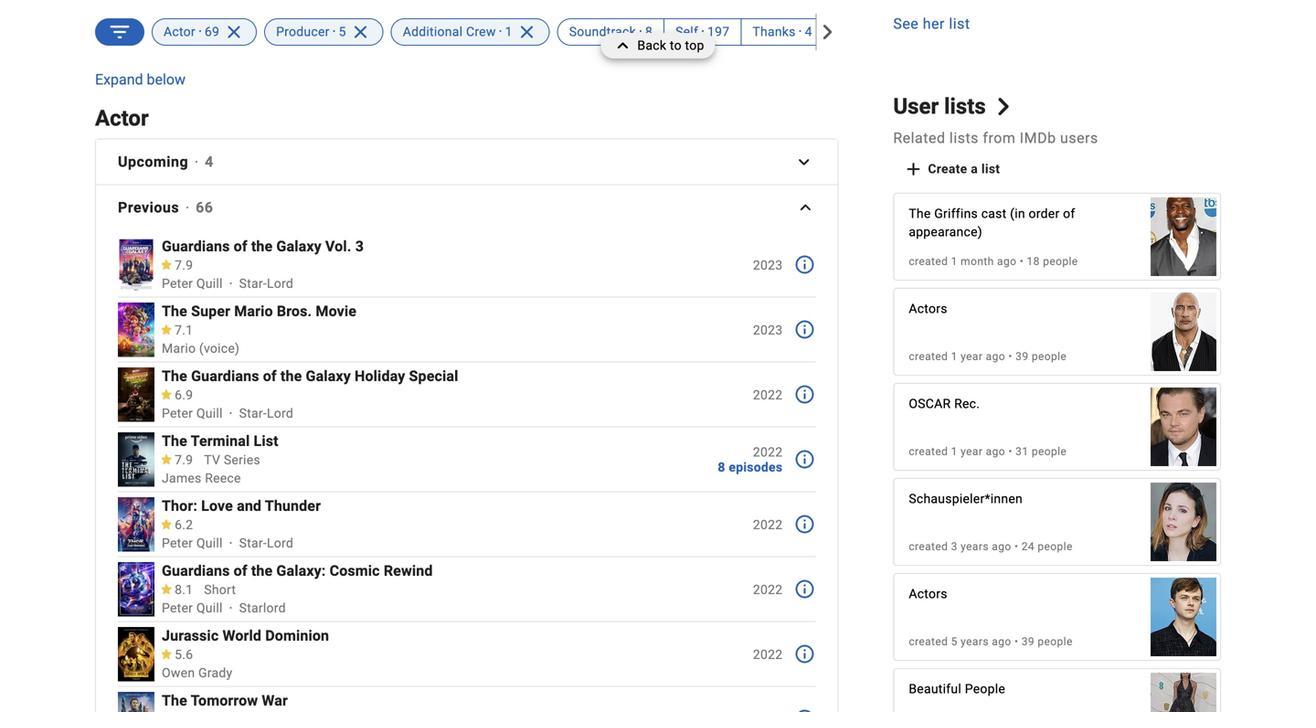 Task type: describe. For each thing, give the bounding box(es) containing it.
beautiful
[[909, 682, 962, 697]]

1 for oscar rec.
[[952, 445, 958, 458]]

star inline image for thor:
[[160, 519, 173, 530]]

expand
[[95, 71, 143, 88]]

clear image for 5
[[346, 19, 372, 45]]

peter for guardians of the galaxy: cosmic rewind
[[162, 601, 193, 616]]

related
[[894, 129, 946, 147]]

created for created 3 years ago • 24 people
[[909, 540, 949, 553]]

created for created 1 year ago • 31 people
[[909, 445, 949, 458]]

leonardo dicaprio and mayur bhatkar at an event for inception (2010) image
[[1151, 378, 1217, 476]]

cosmic
[[330, 563, 380, 580]]

years for actors
[[961, 635, 989, 648]]

the guardians of the galaxy holiday special
[[162, 368, 459, 385]]

18
[[1027, 255, 1040, 268]]

additional crew 1
[[403, 24, 513, 39]]

more image for galaxy
[[794, 384, 816, 406]]

the super mario bros. movie button
[[162, 303, 710, 320]]

created for created 1 month ago • 18 people
[[909, 255, 949, 268]]

6.2
[[175, 518, 193, 533]]

special
[[409, 368, 459, 385]]

cast
[[982, 206, 1007, 221]]

5 for producer
[[339, 24, 346, 39]]

expand less image
[[612, 33, 638, 59]]

2 7.9 from the top
[[175, 453, 193, 468]]

more image for thunder
[[794, 514, 816, 536]]

• for created 5 years ago • 39 people
[[1015, 635, 1019, 648]]

peter for the guardians of the galaxy holiday special
[[162, 406, 193, 421]]

0 horizontal spatial 4
[[205, 153, 214, 171]]

owen grady
[[162, 666, 233, 681]]

• for created 1 month ago • 18 people
[[1020, 255, 1024, 268]]

7.1
[[175, 323, 193, 338]]

actor 69
[[164, 24, 220, 39]]

create
[[928, 161, 968, 176]]

soundtrack
[[569, 24, 636, 39]]

schauspieler*innen
[[909, 491, 1023, 506]]

of up the short at bottom left
[[234, 563, 248, 580]]

tomorrow
[[191, 692, 258, 710]]

super
[[191, 303, 231, 320]]

created 3 years ago • 24 people
[[909, 540, 1073, 553]]

tv series
[[204, 453, 260, 468]]

her
[[923, 15, 945, 33]]

list for create a list
[[982, 161, 1001, 176]]

dwayne johnson image
[[1151, 283, 1217, 380]]

jurassic world dominion button
[[162, 627, 710, 645]]

movie
[[316, 303, 357, 320]]

1 vertical spatial the
[[281, 368, 302, 385]]

2022 for the guardians of the galaxy holiday special
[[753, 387, 783, 402]]

see her list button
[[894, 13, 971, 35]]

guardians for guardians of the galaxy: cosmic rewind
[[162, 563, 230, 580]]

imdb
[[1020, 129, 1057, 147]]

the for galaxy
[[251, 238, 273, 255]]

1 vertical spatial galaxy
[[306, 368, 351, 385]]

beautiful people
[[909, 682, 1006, 697]]

peter quill for thor: love and thunder
[[162, 536, 223, 551]]

dane dehaan image
[[1151, 568, 1217, 666]]

star inline image for the
[[160, 325, 173, 335]]

ago for created 3 years ago • 24 people
[[992, 540, 1012, 553]]

the for the griffins cast (in order of appearance)
[[909, 206, 931, 221]]

more image for movie
[[794, 319, 816, 341]]

expand below button
[[95, 69, 186, 90]]

star- for of
[[239, 406, 267, 421]]

oscar
[[909, 396, 951, 411]]

peter quill for the guardians of the galaxy holiday special
[[162, 406, 223, 421]]

the for galaxy:
[[251, 563, 273, 580]]

griffins
[[935, 206, 978, 221]]

user lists link
[[894, 93, 1013, 120]]

6.9
[[175, 388, 193, 403]]

0 horizontal spatial 3
[[355, 238, 364, 255]]

star-lord for and
[[239, 536, 294, 551]]

years for schauspieler*innen
[[961, 540, 989, 553]]

bros.
[[277, 303, 312, 320]]

see
[[894, 15, 919, 33]]

66
[[196, 199, 213, 216]]

short
[[204, 583, 236, 598]]

2022 for thor: love and thunder
[[753, 517, 783, 532]]

archive footage button
[[825, 18, 967, 46]]

james reece
[[162, 471, 241, 486]]

chevron right inline image inside user lists link
[[995, 98, 1013, 115]]

created 1 year ago • 39 people
[[909, 350, 1067, 363]]

previous
[[118, 199, 179, 216]]

2 more image from the top
[[794, 449, 816, 471]]

thanks
[[753, 24, 796, 39]]

chris pratt in the terminal list (2022) image
[[118, 433, 155, 487]]

producer
[[276, 24, 330, 39]]

star-lord for of
[[239, 406, 294, 421]]

footage
[[883, 24, 931, 39]]

star inline image for the
[[160, 390, 173, 400]]

31
[[1016, 445, 1029, 458]]

star- for and
[[239, 536, 267, 551]]

clear image for 69
[[220, 19, 245, 45]]

expand below
[[95, 71, 186, 88]]

2 star inline image from the top
[[160, 454, 173, 465]]

reece
[[205, 471, 241, 486]]

star inline image for jurassic
[[160, 649, 173, 660]]

beautiful people link
[[895, 669, 1221, 712]]

jurassic
[[162, 627, 219, 645]]

people for created 1 month ago • 18 people
[[1044, 255, 1079, 268]]

• for created 1 year ago • 31 people
[[1009, 445, 1013, 458]]

actor for actor 69
[[164, 24, 196, 39]]

created for created 1 year ago • 39 people
[[909, 350, 949, 363]]

of up list
[[263, 368, 277, 385]]

star- for the
[[239, 276, 267, 291]]

lists for user
[[945, 93, 986, 119]]

producer 5
[[276, 24, 346, 39]]

tv
[[204, 453, 221, 468]]

people for created 3 years ago • 24 people
[[1038, 540, 1073, 553]]

dave bautista and pom klementieff in the guardians of the galaxy holiday special (2022) image
[[118, 368, 155, 422]]

2022 inside 2022 8 episodes
[[753, 445, 783, 460]]

upcoming
[[118, 153, 188, 171]]

2022 for jurassic world dominion
[[753, 647, 783, 662]]

guardians of the galaxy vol. 3 button
[[162, 238, 710, 255]]

ago for created 1 year ago • 31 people
[[986, 445, 1006, 458]]

2022 8 episodes
[[718, 445, 783, 475]]

episodes
[[729, 460, 783, 475]]

self 197
[[676, 24, 730, 39]]

actor for actor
[[95, 105, 149, 131]]

8 for 2022 8 episodes
[[718, 460, 726, 475]]

thanks 4
[[753, 24, 813, 39]]

rec.
[[955, 396, 980, 411]]

8.1
[[175, 583, 193, 598]]

people
[[965, 682, 1006, 697]]

8 episodes button
[[718, 460, 783, 475]]

guardians for guardians of the galaxy vol. 3
[[162, 238, 230, 255]]

month
[[961, 255, 995, 268]]

8 for soundtrack 8
[[646, 24, 653, 39]]

series
[[224, 453, 260, 468]]

people for created 1 year ago • 39 people
[[1032, 350, 1067, 363]]

197
[[708, 24, 730, 39]]

• for created 3 years ago • 24 people
[[1015, 540, 1019, 553]]

lord for the
[[267, 406, 294, 421]]

additional
[[403, 24, 463, 39]]

jurassic world dominion
[[162, 627, 329, 645]]



Task type: vqa. For each thing, say whether or not it's contained in the screenshot.


Task type: locate. For each thing, give the bounding box(es) containing it.
star inline image for guardians
[[160, 260, 173, 270]]

star-
[[239, 276, 267, 291], [239, 406, 267, 421], [239, 536, 267, 551]]

ago for created 1 year ago • 39 people
[[986, 350, 1006, 363]]

dominion
[[265, 627, 329, 645]]

0 vertical spatial year
[[961, 350, 983, 363]]

the up james at the bottom left
[[162, 433, 187, 450]]

galaxy left holiday
[[306, 368, 351, 385]]

1 vertical spatial star-lord
[[239, 406, 294, 421]]

lord for thunder
[[267, 536, 294, 551]]

5 created from the top
[[909, 635, 949, 648]]

1 horizontal spatial mario
[[234, 303, 273, 320]]

1 vertical spatial 39
[[1022, 635, 1035, 648]]

created up beautiful
[[909, 635, 949, 648]]

from
[[983, 129, 1016, 147]]

chris pratt and yvonne strahovski in the tomorrow war (2021) image
[[118, 692, 155, 712]]

2023 for guardians of the galaxy vol. 3
[[753, 258, 783, 273]]

created down schauspieler*innen
[[909, 540, 949, 553]]

star-lord up list
[[239, 406, 294, 421]]

1 created from the top
[[909, 255, 949, 268]]

actor left 69
[[164, 24, 196, 39]]

starlord
[[239, 601, 286, 616]]

the up 6.9
[[162, 368, 187, 385]]

people
[[1044, 255, 1079, 268], [1032, 350, 1067, 363], [1032, 445, 1067, 458], [1038, 540, 1073, 553], [1038, 635, 1073, 648]]

mario down the 7.1
[[162, 341, 196, 356]]

year for oscar rec.
[[961, 445, 983, 458]]

1 vertical spatial 3
[[952, 540, 958, 553]]

peter
[[162, 276, 193, 291], [162, 406, 193, 421], [162, 536, 193, 551], [162, 601, 193, 616]]

2 clear image from the left
[[346, 19, 372, 45]]

2 year from the top
[[961, 445, 983, 458]]

1 vertical spatial 8
[[718, 460, 726, 475]]

chevron right image
[[793, 151, 815, 173], [795, 197, 817, 219]]

5 2022 from the top
[[753, 647, 783, 662]]

1 vertical spatial star inline image
[[160, 454, 173, 465]]

2 vertical spatial guardians
[[162, 563, 230, 580]]

guardians up 8.1
[[162, 563, 230, 580]]

james
[[162, 471, 202, 486]]

created 5 years ago • 39 people
[[909, 635, 1073, 648]]

the for the super mario bros. movie
[[162, 303, 187, 320]]

2 created from the top
[[909, 350, 949, 363]]

jack black, charlie day, scott menville, chris pratt, kevin michael richardson, seth rogen, keegan-michael key, and anya taylor-joy in the super mario bros. movie (2023) image
[[118, 303, 155, 357]]

archive
[[836, 24, 879, 39]]

peter quill down 8.1
[[162, 601, 223, 616]]

quill down love
[[196, 536, 223, 551]]

1 vertical spatial chevron right inline image
[[995, 98, 1013, 115]]

0 vertical spatial star-lord
[[239, 276, 294, 291]]

of inside the griffins cast (in order of appearance)
[[1064, 206, 1076, 221]]

peter quill
[[162, 276, 223, 291], [162, 406, 223, 421], [162, 536, 223, 551], [162, 601, 223, 616]]

peter quill for guardians of the galaxy vol. 3
[[162, 276, 223, 291]]

quill for the guardians of the galaxy holiday special
[[196, 406, 223, 421]]

vin diesel, bradley cooper, sean gunn, chris pratt, zoe saldana, dave bautista, karen gillan, pom klementieff, and maria bakalova in guardians of the galaxy vol. 3 (2023) image
[[118, 238, 155, 292]]

3 more image from the top
[[794, 643, 816, 665]]

2 years from the top
[[961, 635, 989, 648]]

2 star- from the top
[[239, 406, 267, 421]]

1 right "crew"
[[505, 24, 513, 39]]

the for the terminal list
[[162, 433, 187, 450]]

peter for thor: love and thunder
[[162, 536, 193, 551]]

1 horizontal spatial 4
[[805, 24, 813, 39]]

terry crews image
[[1151, 188, 1217, 285]]

lists up create a list
[[950, 129, 979, 147]]

mario (voice)
[[162, 341, 240, 356]]

ago
[[998, 255, 1017, 268], [986, 350, 1006, 363], [986, 445, 1006, 458], [992, 540, 1012, 553], [992, 635, 1012, 648]]

3 more image from the top
[[794, 514, 816, 536]]

back to top
[[638, 38, 705, 53]]

1 vertical spatial year
[[961, 445, 983, 458]]

1 vertical spatial actors
[[909, 586, 948, 602]]

1 vertical spatial mario
[[162, 341, 196, 356]]

list right her
[[950, 15, 971, 33]]

peter quill down 6.2
[[162, 536, 223, 551]]

0 vertical spatial more image
[[794, 319, 816, 341]]

mario left bros. at the top left of page
[[234, 303, 273, 320]]

0 horizontal spatial list
[[950, 15, 971, 33]]

sort by image
[[107, 19, 133, 45]]

1 horizontal spatial list
[[982, 161, 1001, 176]]

guardians down 66
[[162, 238, 230, 255]]

order
[[1029, 206, 1060, 221]]

1 for actors
[[952, 350, 958, 363]]

2 vertical spatial more image
[[794, 643, 816, 665]]

8 inside 2022 8 episodes
[[718, 460, 726, 475]]

4 quill from the top
[[196, 601, 223, 616]]

oscar rec.
[[909, 396, 980, 411]]

the up appearance)
[[909, 206, 931, 221]]

love
[[201, 498, 233, 515]]

0 vertical spatial the
[[251, 238, 273, 255]]

vol.
[[325, 238, 352, 255]]

clear image
[[513, 19, 538, 45]]

world
[[223, 627, 262, 645]]

guardians of the galaxy vol. 3
[[162, 238, 364, 255]]

quill for guardians of the galaxy: cosmic rewind
[[196, 601, 223, 616]]

7.9 up james at the bottom left
[[175, 453, 193, 468]]

1 horizontal spatial chevron right inline image
[[995, 98, 1013, 115]]

created 1 year ago • 31 people
[[909, 445, 1067, 458]]

the down owen at the left bottom of page
[[162, 692, 187, 710]]

4 2022 from the top
[[753, 582, 783, 597]]

chris pratt, zoe saldana, and dave bautista in guardians of the galaxy: cosmic rewind (2022) image
[[118, 563, 155, 617]]

1 actors from the top
[[909, 301, 948, 316]]

0 horizontal spatial clear image
[[220, 19, 245, 45]]

4
[[805, 24, 813, 39], [205, 153, 214, 171]]

people for created 1 year ago • 31 people
[[1032, 445, 1067, 458]]

1 horizontal spatial actor
[[164, 24, 196, 39]]

star-lord
[[239, 276, 294, 291], [239, 406, 294, 421], [239, 536, 294, 551]]

3 star inline image from the top
[[160, 519, 173, 530]]

quill down the short at bottom left
[[196, 601, 223, 616]]

actors down the created 3 years ago • 24 people
[[909, 586, 948, 602]]

0 vertical spatial actors
[[909, 301, 948, 316]]

list inside button
[[982, 161, 1001, 176]]

3 2022 from the top
[[753, 517, 783, 532]]

guardians
[[162, 238, 230, 255], [191, 368, 259, 385], [162, 563, 230, 580]]

0 horizontal spatial 8
[[646, 24, 653, 39]]

0 horizontal spatial chevron right inline image
[[821, 25, 835, 39]]

self
[[676, 24, 699, 39]]

3 created from the top
[[909, 445, 949, 458]]

0 vertical spatial list
[[950, 15, 971, 33]]

back to top button
[[601, 33, 716, 59]]

and
[[237, 498, 262, 515]]

the inside the griffins cast (in order of appearance)
[[909, 206, 931, 221]]

crew
[[466, 24, 496, 39]]

back
[[638, 38, 667, 53]]

lists for related
[[950, 129, 979, 147]]

star-lord up the super mario bros. movie on the left of page
[[239, 276, 294, 291]]

of right order
[[1064, 206, 1076, 221]]

1 vertical spatial actor
[[95, 105, 149, 131]]

below
[[147, 71, 186, 88]]

3 right vol.
[[355, 238, 364, 255]]

2 2022 from the top
[[753, 445, 783, 460]]

chevron right inline image
[[821, 25, 835, 39], [995, 98, 1013, 115]]

clear image
[[220, 19, 245, 45], [346, 19, 372, 45]]

4 more image from the top
[[794, 579, 816, 601]]

years down schauspieler*innen
[[961, 540, 989, 553]]

1 more image from the top
[[794, 319, 816, 341]]

peter for guardians of the galaxy vol. 3
[[162, 276, 193, 291]]

clear image right producer
[[346, 19, 372, 45]]

archive footage
[[836, 24, 931, 39]]

0 vertical spatial 4
[[805, 24, 813, 39]]

1 more image from the top
[[794, 254, 816, 276]]

2022
[[753, 387, 783, 402], [753, 445, 783, 460], [753, 517, 783, 532], [753, 582, 783, 597], [753, 647, 783, 662]]

created for created 5 years ago • 39 people
[[909, 635, 949, 648]]

1 up oscar rec.
[[952, 350, 958, 363]]

1 2023 from the top
[[753, 258, 783, 273]]

peter down 6.9
[[162, 406, 193, 421]]

year up "rec." on the bottom right
[[961, 350, 983, 363]]

(in
[[1011, 206, 1026, 221]]

star inline image left 8.1
[[160, 584, 173, 595]]

russell crowe, natalie portman, christian bale, taika waititi, chris hemsworth, and tessa thompson in thor: love and thunder (2022) image
[[118, 498, 155, 552]]

2 vertical spatial star inline image
[[160, 649, 173, 660]]

rewind
[[384, 563, 433, 580]]

star inline image left the 7.1
[[160, 325, 173, 335]]

0 vertical spatial 7.9
[[175, 258, 193, 273]]

3 peter quill from the top
[[162, 536, 223, 551]]

1 star inline image from the top
[[160, 260, 173, 270]]

1
[[505, 24, 513, 39], [952, 255, 958, 268], [952, 350, 958, 363], [952, 445, 958, 458]]

star-lord for the
[[239, 276, 294, 291]]

star inline image left 5.6
[[160, 649, 173, 660]]

2 star inline image from the top
[[160, 325, 173, 335]]

a
[[971, 161, 979, 176]]

create a list
[[928, 161, 1001, 176]]

7.9 right vin diesel, bradley cooper, sean gunn, chris pratt, zoe saldana, dave bautista, karen gillan, pom klementieff, and maria bakalova in guardians of the galaxy vol. 3 (2023) image
[[175, 258, 193, 273]]

0 horizontal spatial mario
[[162, 341, 196, 356]]

3 star-lord from the top
[[239, 536, 294, 551]]

2 2023 from the top
[[753, 322, 783, 338]]

lists
[[945, 93, 986, 119], [950, 129, 979, 147]]

1 horizontal spatial 3
[[952, 540, 958, 553]]

39 for schauspieler*innen
[[1022, 635, 1035, 648]]

lord up 'guardians of the galaxy: cosmic rewind'
[[267, 536, 294, 551]]

created up the oscar
[[909, 350, 949, 363]]

the terminal list
[[162, 433, 279, 450]]

0 vertical spatial mario
[[234, 303, 273, 320]]

0 vertical spatial chevron right inline image
[[821, 25, 835, 39]]

1 left month
[[952, 255, 958, 268]]

4 peter quill from the top
[[162, 601, 223, 616]]

1 2022 from the top
[[753, 387, 783, 402]]

peter quill down 6.9
[[162, 406, 223, 421]]

ago for created 1 month ago • 18 people
[[998, 255, 1017, 268]]

0 vertical spatial star inline image
[[160, 390, 173, 400]]

clear image left producer
[[220, 19, 245, 45]]

guardians down (voice)
[[191, 368, 259, 385]]

4 right thanks
[[805, 24, 813, 39]]

5 up 'beautiful people' on the bottom right of page
[[952, 635, 958, 648]]

0 vertical spatial 3
[[355, 238, 364, 255]]

lists up related lists from imdb users
[[945, 93, 986, 119]]

1 vertical spatial more image
[[794, 384, 816, 406]]

thor:
[[162, 498, 198, 515]]

peter down 6.2
[[162, 536, 193, 551]]

24
[[1022, 540, 1035, 553]]

the guardians of the galaxy holiday special button
[[162, 368, 710, 385]]

2 vertical spatial the
[[251, 563, 273, 580]]

8 left episodes
[[718, 460, 726, 475]]

1 up schauspieler*innen
[[952, 445, 958, 458]]

star inline image left 6.9
[[160, 390, 173, 400]]

2023
[[753, 258, 783, 273], [753, 322, 783, 338]]

0 vertical spatial chevron right image
[[793, 151, 815, 173]]

3 down schauspieler*innen
[[952, 540, 958, 553]]

0 vertical spatial 5
[[339, 24, 346, 39]]

created down the oscar
[[909, 445, 949, 458]]

0 vertical spatial 2023
[[753, 258, 783, 273]]

list inside button
[[950, 15, 971, 33]]

2 peter from the top
[[162, 406, 193, 421]]

2 lord from the top
[[267, 406, 294, 421]]

5 for created
[[952, 635, 958, 648]]

1 vertical spatial list
[[982, 161, 1001, 176]]

actors for the griffins cast (in order of appearance)
[[909, 301, 948, 316]]

• for created 1 year ago • 39 people
[[1009, 350, 1013, 363]]

0 vertical spatial lord
[[267, 276, 294, 291]]

owen
[[162, 666, 195, 681]]

2 star-lord from the top
[[239, 406, 294, 421]]

chevron right inline image left "archive"
[[821, 25, 835, 39]]

the down bros. at the top left of page
[[281, 368, 302, 385]]

list right a
[[982, 161, 1001, 176]]

1 clear image from the left
[[220, 19, 245, 45]]

galaxy:
[[277, 563, 326, 580]]

3 peter from the top
[[162, 536, 193, 551]]

quill for guardians of the galaxy vol. 3
[[196, 276, 223, 291]]

4 star inline image from the top
[[160, 584, 173, 595]]

1 vertical spatial 7.9
[[175, 453, 193, 468]]

lord up list
[[267, 406, 294, 421]]

1 quill from the top
[[196, 276, 223, 291]]

galaxy
[[277, 238, 322, 255], [306, 368, 351, 385]]

chevron right image for 66
[[795, 197, 817, 219]]

lord for galaxy
[[267, 276, 294, 291]]

the up starlord
[[251, 563, 273, 580]]

actor down expand
[[95, 105, 149, 131]]

3 star inline image from the top
[[160, 649, 173, 660]]

1 horizontal spatial 8
[[718, 460, 726, 475]]

1 vertical spatial chevron right image
[[795, 197, 817, 219]]

2 vertical spatial star-lord
[[239, 536, 294, 551]]

1 horizontal spatial clear image
[[346, 19, 372, 45]]

1 vertical spatial 2023
[[753, 322, 783, 338]]

ago for created 5 years ago • 39 people
[[992, 635, 1012, 648]]

1 7.9 from the top
[[175, 258, 193, 273]]

war
[[262, 692, 288, 710]]

peter quill for guardians of the galaxy: cosmic rewind
[[162, 601, 223, 616]]

star inline image up james at the bottom left
[[160, 454, 173, 465]]

thunder
[[265, 498, 321, 515]]

3 lord from the top
[[267, 536, 294, 551]]

2 peter quill from the top
[[162, 406, 223, 421]]

star inline image
[[160, 260, 173, 270], [160, 325, 173, 335], [160, 519, 173, 530], [160, 584, 173, 595]]

holiday
[[355, 368, 405, 385]]

create a list button
[[894, 153, 1015, 185]]

add image
[[903, 158, 925, 180]]

1 vertical spatial star-
[[239, 406, 267, 421]]

1 years from the top
[[961, 540, 989, 553]]

3 star- from the top
[[239, 536, 267, 551]]

created down appearance)
[[909, 255, 949, 268]]

quill up super
[[196, 276, 223, 291]]

1 for the griffins cast (in order of appearance)
[[952, 255, 958, 268]]

8 right expand less image
[[646, 24, 653, 39]]

chevron right inline image up from at the right top of page
[[995, 98, 1013, 115]]

0 vertical spatial star-
[[239, 276, 267, 291]]

1 vertical spatial 4
[[205, 153, 214, 171]]

actors up created 1 year ago • 39 people
[[909, 301, 948, 316]]

1 peter from the top
[[162, 276, 193, 291]]

to
[[670, 38, 682, 53]]

(voice)
[[199, 341, 240, 356]]

created 1 month ago • 18 people
[[909, 255, 1079, 268]]

2 more image from the top
[[794, 384, 816, 406]]

the for the guardians of the galaxy holiday special
[[162, 368, 187, 385]]

star- down the 'and'
[[239, 536, 267, 551]]

1 year from the top
[[961, 350, 983, 363]]

4 created from the top
[[909, 540, 949, 553]]

lord
[[267, 276, 294, 291], [267, 406, 294, 421], [267, 536, 294, 551]]

star- up the super mario bros. movie on the left of page
[[239, 276, 267, 291]]

5
[[339, 24, 346, 39], [952, 635, 958, 648]]

thor: love and thunder button
[[162, 498, 710, 515]]

more image
[[794, 319, 816, 341], [794, 384, 816, 406], [794, 643, 816, 665]]

star inline image left 6.2
[[160, 519, 173, 530]]

1 peter quill from the top
[[162, 276, 223, 291]]

years up people
[[961, 635, 989, 648]]

terminal
[[191, 433, 250, 450]]

the super mario bros. movie
[[162, 303, 357, 320]]

5 more image from the top
[[794, 708, 816, 712]]

2022 for guardians of the galaxy: cosmic rewind
[[753, 582, 783, 597]]

jeff goldblum, laura dern, sam neill, bryce dallas howard, chris pratt, dewanda wise, and isabella sermon in jurassic world dominion (2022) image
[[118, 627, 155, 681]]

the tomorrow war
[[162, 692, 288, 710]]

year up schauspieler*innen
[[961, 445, 983, 458]]

star-lord down the 'and'
[[239, 536, 294, 551]]

1 star-lord from the top
[[239, 276, 294, 291]]

list for see her list
[[950, 15, 971, 33]]

star- up list
[[239, 406, 267, 421]]

actor
[[164, 24, 196, 39], [95, 105, 149, 131]]

0 vertical spatial actor
[[164, 24, 196, 39]]

0 vertical spatial 8
[[646, 24, 653, 39]]

more image
[[794, 254, 816, 276], [794, 449, 816, 471], [794, 514, 816, 536], [794, 579, 816, 601], [794, 708, 816, 712]]

1 horizontal spatial 5
[[952, 635, 958, 648]]

the for the tomorrow war
[[162, 692, 187, 710]]

quill for thor: love and thunder
[[196, 536, 223, 551]]

more image for galaxy:
[[794, 579, 816, 601]]

1 vertical spatial guardians
[[191, 368, 259, 385]]

year
[[961, 350, 983, 363], [961, 445, 983, 458]]

galaxy left vol.
[[277, 238, 322, 255]]

1 lord from the top
[[267, 276, 294, 291]]

chevron right image for 4
[[793, 151, 815, 173]]

1 vertical spatial lord
[[267, 406, 294, 421]]

star inline image right vin diesel, bradley cooper, sean gunn, chris pratt, zoe saldana, dave bautista, karen gillan, pom klementieff, and maria bakalova in guardians of the galaxy vol. 3 (2023) image
[[160, 260, 173, 270]]

more image for galaxy
[[794, 254, 816, 276]]

thor: love and thunder
[[162, 498, 321, 515]]

related lists from imdb users
[[894, 129, 1099, 147]]

the up the super mario bros. movie on the left of page
[[251, 238, 273, 255]]

0 vertical spatial 39
[[1016, 350, 1029, 363]]

lord up bros. at the top left of page
[[267, 276, 294, 291]]

0 vertical spatial galaxy
[[277, 238, 322, 255]]

1 star- from the top
[[239, 276, 267, 291]]

peter up super
[[162, 276, 193, 291]]

aylin tezel image
[[1151, 473, 1217, 571]]

peter quill up super
[[162, 276, 223, 291]]

69
[[205, 24, 220, 39]]

1 vertical spatial 5
[[952, 635, 958, 648]]

year for actors
[[961, 350, 983, 363]]

the up the 7.1
[[162, 303, 187, 320]]

0 vertical spatial lists
[[945, 93, 986, 119]]

4 up 66
[[205, 153, 214, 171]]

0 horizontal spatial 5
[[339, 24, 346, 39]]

3 quill from the top
[[196, 536, 223, 551]]

1 vertical spatial lists
[[950, 129, 979, 147]]

peter down 8.1
[[162, 601, 193, 616]]

quill up the terminal list
[[196, 406, 223, 421]]

of up the super mario bros. movie on the left of page
[[234, 238, 248, 255]]

star inline image
[[160, 390, 173, 400], [160, 454, 173, 465], [160, 649, 173, 660]]

5 right producer
[[339, 24, 346, 39]]

2 vertical spatial star-
[[239, 536, 267, 551]]

0 horizontal spatial actor
[[95, 105, 149, 131]]

1 star inline image from the top
[[160, 390, 173, 400]]

people for created 5 years ago • 39 people
[[1038, 635, 1073, 648]]

the
[[909, 206, 931, 221], [162, 303, 187, 320], [162, 368, 187, 385], [162, 433, 187, 450], [162, 692, 187, 710]]

2 vertical spatial lord
[[267, 536, 294, 551]]

top
[[685, 38, 705, 53]]

0 vertical spatial guardians
[[162, 238, 230, 255]]

2 quill from the top
[[196, 406, 223, 421]]

1 vertical spatial years
[[961, 635, 989, 648]]

4 peter from the top
[[162, 601, 193, 616]]

the tomorrow war button
[[162, 692, 710, 710]]

actors for schauspieler*innen
[[909, 586, 948, 602]]

39 for the griffins cast (in order of appearance)
[[1016, 350, 1029, 363]]

user lists
[[894, 93, 986, 119]]

2 actors from the top
[[909, 586, 948, 602]]

0 vertical spatial years
[[961, 540, 989, 553]]

2023 for the super mario bros. movie
[[753, 322, 783, 338]]



